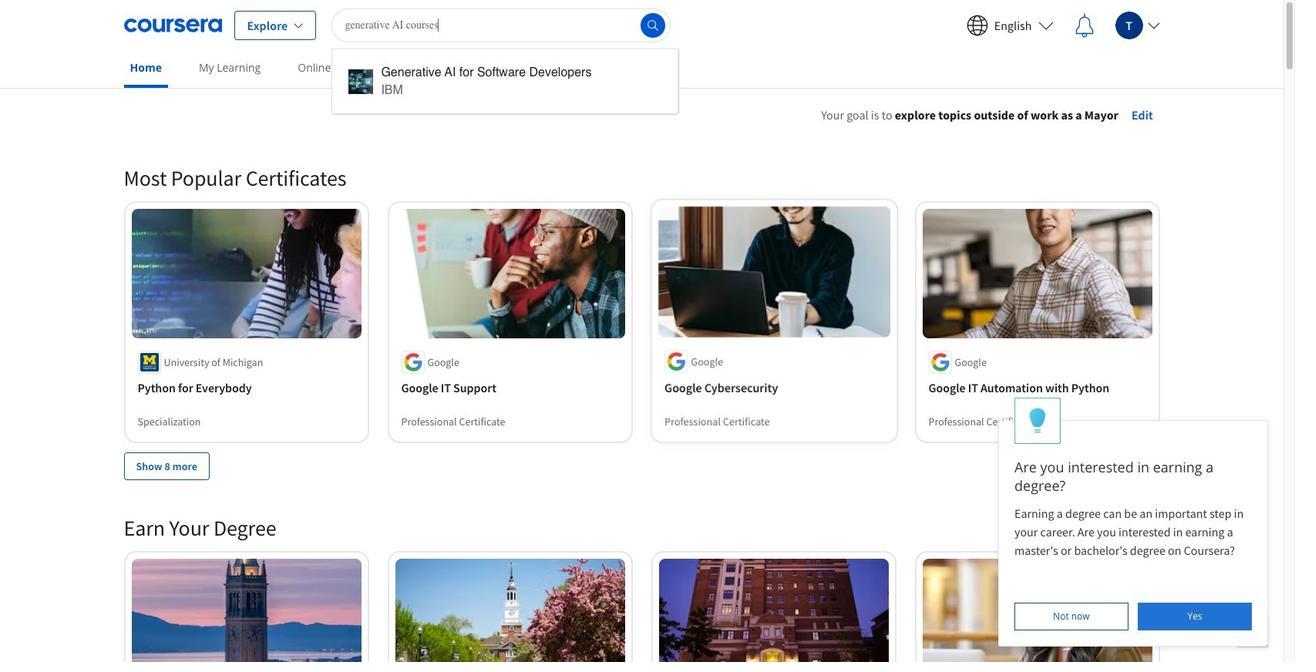 Task type: vqa. For each thing, say whether or not it's contained in the screenshot.
Response
no



Task type: locate. For each thing, give the bounding box(es) containing it.
most popular certificates collection element
[[115, 140, 1169, 505]]

suggestion image image
[[349, 69, 374, 94]]

lightbulb tip image
[[1030, 408, 1046, 434]]

coursera image
[[124, 13, 222, 37]]

alice element
[[999, 398, 1269, 647]]

region
[[733, 127, 1235, 280]]

None search field
[[332, 8, 679, 114]]



Task type: describe. For each thing, give the bounding box(es) containing it.
What do you want to learn? text field
[[332, 8, 671, 42]]

earn your degree collection element
[[115, 489, 1169, 662]]

help center image
[[1244, 622, 1262, 641]]



